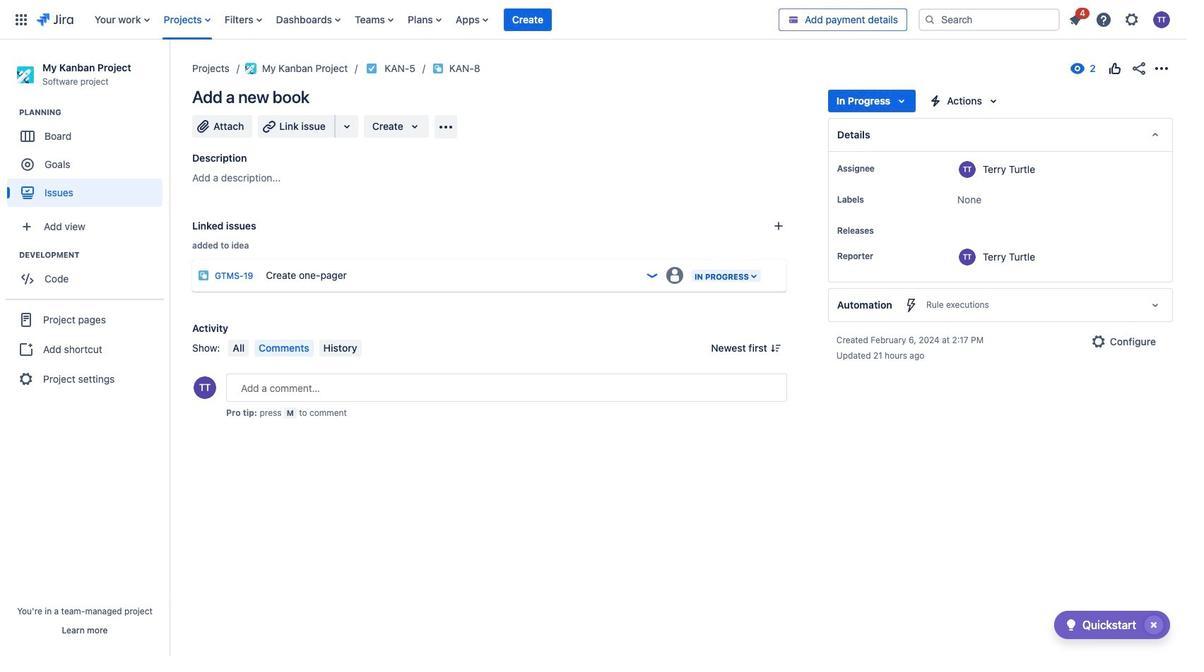 Task type: vqa. For each thing, say whether or not it's contained in the screenshot.
Backlog link
no



Task type: describe. For each thing, give the bounding box(es) containing it.
appswitcher icon image
[[13, 11, 30, 28]]

add app image
[[437, 118, 454, 135]]

dismiss quickstart image
[[1143, 614, 1166, 637]]

your profile and settings image
[[1154, 11, 1171, 28]]

2 vertical spatial group
[[6, 299, 164, 400]]

development image
[[2, 247, 19, 264]]

automation element
[[828, 288, 1173, 322]]

link an issue image
[[773, 221, 785, 232]]

actions image
[[1154, 60, 1171, 77]]

heading for group for development image
[[19, 250, 169, 261]]

1 horizontal spatial list
[[1063, 5, 1179, 32]]

settings image
[[1124, 11, 1141, 28]]

planning image
[[2, 104, 19, 121]]

heading for planning image's group
[[19, 107, 169, 118]]

goal image
[[21, 158, 34, 171]]

assignee pin to top. only you can see pinned fields. image
[[878, 163, 889, 175]]

search image
[[925, 14, 936, 25]]

0 horizontal spatial list item
[[504, 0, 552, 39]]

issue type: sub-task image
[[198, 270, 209, 281]]

link web pages and more image
[[338, 118, 355, 135]]

more information about terry turtle image
[[959, 161, 976, 178]]

more information about terry turtle image
[[959, 249, 976, 266]]



Task type: locate. For each thing, give the bounding box(es) containing it.
vote options: no one has voted for this issue yet. image
[[1107, 60, 1124, 77]]

priority: low image
[[645, 269, 659, 283]]

list up vote options: no one has voted for this issue yet. icon
[[1063, 5, 1179, 32]]

primary element
[[8, 0, 779, 39]]

2 heading from the top
[[19, 250, 169, 261]]

task image
[[366, 63, 378, 74]]

1 heading from the top
[[19, 107, 169, 118]]

group for development image
[[7, 250, 169, 298]]

banner
[[0, 0, 1188, 40]]

details element
[[828, 118, 1173, 152]]

menu bar
[[226, 340, 364, 357]]

0 vertical spatial group
[[7, 107, 169, 211]]

jira image
[[37, 11, 73, 28], [37, 11, 73, 28]]

copy link to issue image
[[478, 62, 489, 74]]

0 vertical spatial heading
[[19, 107, 169, 118]]

list up subtask icon at the left top of the page
[[87, 0, 779, 39]]

notifications image
[[1067, 11, 1084, 28]]

0 horizontal spatial list
[[87, 0, 779, 39]]

1 vertical spatial group
[[7, 250, 169, 298]]

check image
[[1063, 617, 1080, 634]]

help image
[[1096, 11, 1113, 28]]

1 vertical spatial heading
[[19, 250, 169, 261]]

labels pin to top. only you can see pinned fields. image
[[867, 194, 879, 206]]

group for planning image
[[7, 107, 169, 211]]

sidebar navigation image
[[154, 57, 185, 85]]

subtask image
[[432, 63, 444, 74]]

sidebar element
[[0, 40, 170, 657]]

list item
[[504, 0, 552, 39], [1063, 5, 1090, 31]]

None search field
[[919, 8, 1060, 31]]

Search field
[[919, 8, 1060, 31]]

list
[[87, 0, 779, 39], [1063, 5, 1179, 32]]

list item inside list
[[1063, 5, 1090, 31]]

reporter pin to top. only you can see pinned fields. image
[[876, 251, 888, 262]]

heading
[[19, 107, 169, 118], [19, 250, 169, 261]]

my kanban project image
[[245, 63, 256, 74]]

group
[[7, 107, 169, 211], [7, 250, 169, 298], [6, 299, 164, 400]]

Add a comment… field
[[226, 374, 787, 402]]

1 horizontal spatial list item
[[1063, 5, 1090, 31]]



